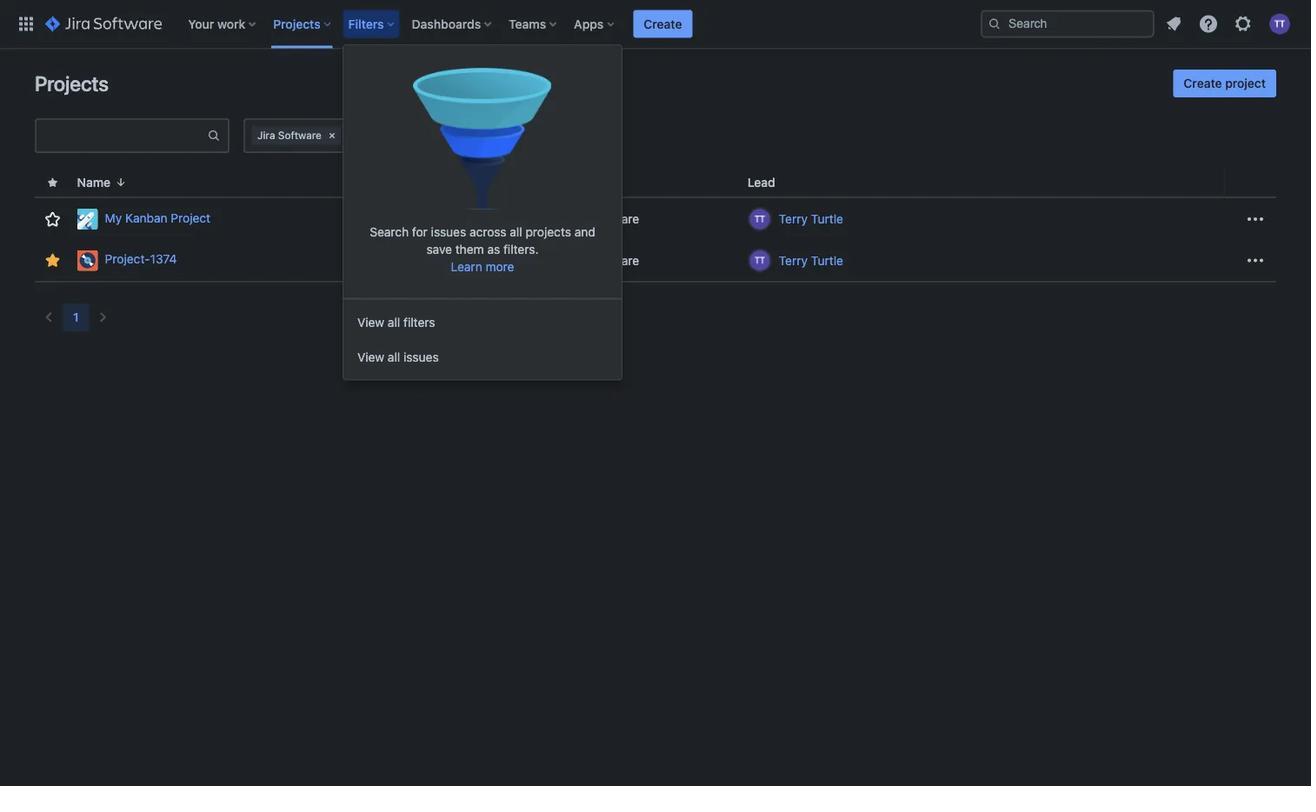 Task type: locate. For each thing, give the bounding box(es) containing it.
team-managed software for my kanban project
[[499, 212, 639, 226]]

1 vertical spatial terry turtle
[[779, 253, 843, 267]]

1 vertical spatial managed
[[535, 253, 587, 267]]

1 vertical spatial more image
[[1245, 250, 1266, 271]]

2 vertical spatial all
[[388, 349, 400, 364]]

turtle for project-1374
[[811, 253, 843, 267]]

search
[[370, 224, 409, 239]]

turtle
[[811, 212, 843, 226], [811, 253, 843, 267]]

for
[[412, 224, 428, 239]]

my kanban project link
[[77, 209, 336, 230]]

software down and
[[590, 253, 639, 267]]

1 view from the top
[[357, 315, 384, 329]]

jira
[[257, 129, 275, 141]]

0 vertical spatial team-managed software
[[499, 212, 639, 226]]

1 turtle from the top
[[811, 212, 843, 226]]

issues
[[431, 224, 466, 239], [403, 349, 439, 364]]

create left project at the top right of page
[[1184, 76, 1222, 90]]

filters.
[[503, 242, 539, 256]]

2 terry turtle from the top
[[779, 253, 843, 267]]

managed down projects
[[535, 253, 587, 267]]

issues inside "search for issues across all projects and save them as filters. learn more"
[[431, 224, 466, 239]]

projects button
[[268, 10, 338, 38]]

all up filters.
[[510, 224, 522, 239]]

0 vertical spatial software
[[590, 212, 639, 226]]

0 vertical spatial view
[[357, 315, 384, 329]]

create inside create button
[[644, 17, 682, 31]]

all inside view all issues link
[[388, 349, 400, 364]]

filters button
[[343, 10, 401, 38]]

appswitcher icon image
[[16, 13, 37, 34]]

create inside 'create project' button
[[1184, 76, 1222, 90]]

clear image
[[325, 129, 339, 143]]

0 vertical spatial team-
[[499, 212, 535, 226]]

search for issues across all projects and save them as filters. learn more
[[370, 224, 595, 273]]

view inside view all issues link
[[357, 349, 384, 364]]

team-managed software
[[499, 212, 639, 226], [499, 253, 639, 267]]

1 vertical spatial view
[[357, 349, 384, 364]]

1 team- from the top
[[499, 212, 535, 226]]

1 vertical spatial team-managed software
[[499, 253, 639, 267]]

1 terry from the top
[[779, 212, 808, 226]]

my
[[105, 211, 122, 225]]

2 software from the top
[[590, 253, 639, 267]]

jira software image
[[45, 13, 162, 34], [45, 13, 162, 34]]

create for create project
[[1184, 76, 1222, 90]]

1 software from the top
[[590, 212, 639, 226]]

1 vertical spatial create
[[1184, 76, 1222, 90]]

1 vertical spatial projects
[[35, 71, 109, 96]]

1 vertical spatial team-
[[499, 253, 535, 267]]

kan
[[350, 212, 375, 226]]

dashboards button
[[407, 10, 498, 38]]

all down "view all filters"
[[388, 349, 400, 364]]

terry for project-1374
[[779, 253, 808, 267]]

as
[[487, 242, 500, 256]]

managed up filters.
[[535, 212, 587, 226]]

terry turtle for project-1374
[[779, 253, 843, 267]]

projects down appswitcher icon
[[35, 71, 109, 96]]

1 vertical spatial all
[[388, 315, 400, 329]]

issues for for
[[431, 224, 466, 239]]

0 vertical spatial terry turtle link
[[779, 210, 843, 228]]

2 more image from the top
[[1245, 250, 1266, 271]]

more
[[486, 259, 514, 273]]

0 vertical spatial all
[[510, 224, 522, 239]]

apps
[[574, 17, 604, 31]]

0 vertical spatial more image
[[1245, 209, 1266, 230]]

2 turtle from the top
[[811, 253, 843, 267]]

create button
[[633, 10, 693, 38]]

0 vertical spatial projects
[[273, 17, 321, 31]]

projects right work
[[273, 17, 321, 31]]

them
[[455, 242, 484, 256]]

team-managed software down and
[[499, 253, 639, 267]]

learn
[[451, 259, 482, 273]]

issues for all
[[403, 349, 439, 364]]

turtle for my kanban project
[[811, 212, 843, 226]]

issues down filters
[[403, 349, 439, 364]]

1 horizontal spatial projects
[[273, 17, 321, 31]]

project
[[171, 211, 211, 225]]

teams button
[[504, 10, 564, 38]]

1
[[73, 310, 79, 324]]

2 terry turtle link from the top
[[779, 252, 843, 269]]

2 managed from the top
[[535, 253, 587, 267]]

issues up save
[[431, 224, 466, 239]]

create for create
[[644, 17, 682, 31]]

1 vertical spatial terry turtle link
[[779, 252, 843, 269]]

Search field
[[981, 10, 1155, 38]]

0 vertical spatial terry turtle
[[779, 212, 843, 226]]

filters
[[348, 17, 384, 31]]

star my kanban project image
[[42, 209, 63, 230]]

2 team- from the top
[[499, 253, 535, 267]]

all inside view all filters link
[[388, 315, 400, 329]]

more image
[[1245, 209, 1266, 230], [1245, 250, 1266, 271]]

banner
[[0, 0, 1311, 49]]

terry
[[779, 212, 808, 226], [779, 253, 808, 267]]

all for issues
[[388, 349, 400, 364]]

view down "view all filters"
[[357, 349, 384, 364]]

view all issues
[[357, 349, 439, 364]]

create project
[[1184, 76, 1266, 90]]

learn more link
[[451, 259, 514, 273]]

team-managed software up filters.
[[499, 212, 639, 226]]

view all filters
[[357, 315, 435, 329]]

next image
[[93, 307, 114, 328]]

2 team-managed software from the top
[[499, 253, 639, 267]]

view for view all filters
[[357, 315, 384, 329]]

primary element
[[10, 0, 981, 48]]

0 vertical spatial create
[[644, 17, 682, 31]]

1 terry turtle from the top
[[779, 212, 843, 226]]

view inside view all filters link
[[357, 315, 384, 329]]

your profile and settings image
[[1269, 13, 1290, 34]]

view up view all issues
[[357, 315, 384, 329]]

software for my kanban project
[[590, 212, 639, 226]]

work
[[217, 17, 245, 31]]

view all filters link
[[343, 305, 622, 339]]

1 vertical spatial software
[[590, 253, 639, 267]]

0 vertical spatial terry
[[779, 212, 808, 226]]

projects
[[273, 17, 321, 31], [35, 71, 109, 96]]

1 vertical spatial turtle
[[811, 253, 843, 267]]

team-
[[499, 212, 535, 226], [499, 253, 535, 267]]

create right apps popup button
[[644, 17, 682, 31]]

1 team-managed software from the top
[[499, 212, 639, 226]]

0 horizontal spatial create
[[644, 17, 682, 31]]

2 terry from the top
[[779, 253, 808, 267]]

1 more image from the top
[[1245, 209, 1266, 230]]

software right projects
[[590, 212, 639, 226]]

1 managed from the top
[[535, 212, 587, 226]]

1 vertical spatial issues
[[403, 349, 439, 364]]

project-1374
[[105, 252, 177, 266]]

terry for my kanban project
[[779, 212, 808, 226]]

0 vertical spatial managed
[[535, 212, 587, 226]]

terry turtle link
[[779, 210, 843, 228], [779, 252, 843, 269]]

managed
[[535, 212, 587, 226], [535, 253, 587, 267]]

settings image
[[1233, 13, 1254, 34]]

software
[[590, 212, 639, 226], [590, 253, 639, 267]]

None text field
[[37, 123, 207, 148]]

1 vertical spatial terry
[[779, 253, 808, 267]]

2 view from the top
[[357, 349, 384, 364]]

terry turtle
[[779, 212, 843, 226], [779, 253, 843, 267]]

1 horizontal spatial create
[[1184, 76, 1222, 90]]

create
[[644, 17, 682, 31], [1184, 76, 1222, 90]]

view
[[357, 315, 384, 329], [357, 349, 384, 364]]

0 vertical spatial issues
[[431, 224, 466, 239]]

save
[[426, 242, 452, 256]]

terry turtle link for project-1374
[[779, 252, 843, 269]]

1 terry turtle link from the top
[[779, 210, 843, 228]]

software for project-1374
[[590, 253, 639, 267]]

name button
[[70, 173, 135, 192]]

all left filters
[[388, 315, 400, 329]]

dashboards
[[412, 17, 481, 31]]

1374
[[150, 252, 177, 266]]

projects inside popup button
[[273, 17, 321, 31]]

1 button
[[63, 303, 89, 331]]

all
[[510, 224, 522, 239], [388, 315, 400, 329], [388, 349, 400, 364]]

0 vertical spatial turtle
[[811, 212, 843, 226]]

kanban
[[125, 211, 167, 225]]

previous image
[[38, 307, 59, 328]]



Task type: describe. For each thing, give the bounding box(es) containing it.
an image showing that the apps dropdown menu is empty image
[[413, 50, 552, 223]]

my kanban project
[[105, 211, 211, 225]]

terry turtle for my kanban project
[[779, 212, 843, 226]]

more image for my kanban project
[[1245, 209, 1266, 230]]

terry turtle link for my kanban project
[[779, 210, 843, 228]]

0 horizontal spatial projects
[[35, 71, 109, 96]]

search image
[[988, 17, 1002, 31]]

all inside "search for issues across all projects and save them as filters. learn more"
[[510, 224, 522, 239]]

jira software
[[257, 129, 322, 141]]

team-managed software for project-1374
[[499, 253, 639, 267]]

teams
[[509, 17, 546, 31]]

lead
[[748, 175, 775, 190]]

project-
[[105, 252, 150, 266]]

your work button
[[183, 10, 263, 38]]

all for filters
[[388, 315, 400, 329]]

lead button
[[741, 173, 796, 192]]

apps button
[[569, 10, 621, 38]]

name
[[77, 175, 111, 190]]

view all issues link
[[343, 339, 622, 374]]

notifications image
[[1163, 13, 1184, 34]]

managed for project-1374
[[535, 253, 587, 267]]

filters
[[403, 315, 435, 329]]

software
[[278, 129, 322, 141]]

star project-1374 image
[[42, 250, 63, 271]]

create project button
[[1173, 70, 1276, 97]]

projects
[[526, 224, 571, 239]]

project
[[1225, 76, 1266, 90]]

team- for project-1374
[[499, 253, 535, 267]]

help image
[[1198, 13, 1219, 34]]

banner containing your work
[[0, 0, 1311, 49]]

your
[[188, 17, 214, 31]]

and
[[574, 224, 595, 239]]

more image for project-1374
[[1245, 250, 1266, 271]]

across
[[470, 224, 507, 239]]

type
[[499, 175, 527, 190]]

managed for my kanban project
[[535, 212, 587, 226]]

team- for my kanban project
[[499, 212, 535, 226]]

your work
[[188, 17, 245, 31]]

project-1374 link
[[77, 250, 336, 271]]

view for view all issues
[[357, 349, 384, 364]]



Task type: vqa. For each thing, say whether or not it's contained in the screenshot.
'P1374'
no



